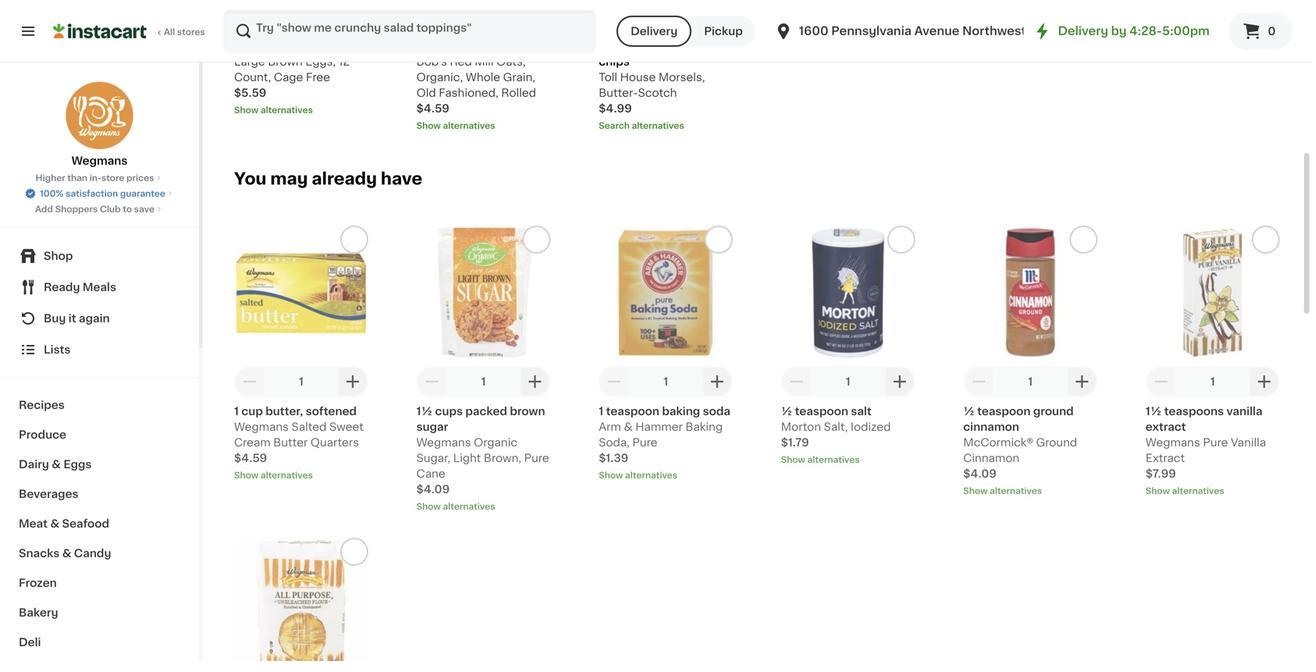 Task type: locate. For each thing, give the bounding box(es) containing it.
alternatives down fashioned,
[[443, 121, 495, 130]]

northwest
[[963, 25, 1027, 37]]

2 horizontal spatial teaspoon
[[978, 406, 1031, 417]]

pure left vanilla
[[1204, 437, 1229, 448]]

delivery inside 'link'
[[1059, 25, 1109, 37]]

show down $7.99
[[1146, 487, 1171, 495]]

1 up teaspoons
[[1211, 376, 1216, 387]]

1 horizontal spatial $4.09
[[964, 468, 997, 479]]

1 vertical spatial $4.09
[[417, 484, 450, 495]]

cup
[[242, 406, 263, 417]]

0 vertical spatial organic
[[292, 40, 335, 51]]

& inside 'link'
[[52, 459, 61, 470]]

alternatives down scotch
[[632, 121, 685, 130]]

2 large eggs wegmans organic large brown eggs, 12 count, cage free $5.59 show alternatives
[[234, 25, 350, 114]]

show down the $1.79
[[781, 456, 806, 464]]

½ up cinnamon on the right of the page
[[964, 406, 975, 417]]

cinnamon
[[964, 453, 1020, 464]]

count,
[[234, 72, 271, 83]]

0 horizontal spatial $4.09
[[417, 484, 450, 495]]

1 vertical spatial cups
[[435, 406, 463, 417]]

decrement quantity image for 1 cup butter, softened
[[241, 372, 259, 391]]

salted
[[292, 422, 327, 433]]

organic inside 1½ cups packed brown sugar wegmans organic sugar, light brown, pure cane $4.09 show alternatives
[[474, 437, 518, 448]]

alternatives down butter at the bottom left
[[261, 471, 313, 480]]

$4.09 down "cinnamon"
[[964, 468, 997, 479]]

1 for ½ teaspoon ground cinnamon
[[1029, 376, 1033, 387]]

½ inside ½ teaspoon salt morton salt, iodized $1.79 show alternatives
[[781, 406, 793, 417]]

teaspoon for arm
[[606, 406, 660, 417]]

3 teaspoon from the left
[[978, 406, 1031, 417]]

extract
[[1146, 453, 1186, 464]]

frozen
[[19, 578, 57, 589]]

teaspoon up cinnamon on the right of the page
[[978, 406, 1031, 417]]

1 horizontal spatial 1½
[[1146, 406, 1162, 417]]

decrement quantity image up sugar
[[423, 372, 442, 391]]

0 vertical spatial decrement quantity image
[[241, 0, 259, 10]]

0 horizontal spatial teaspoon
[[606, 406, 660, 417]]

cups inside 3 cups regular or quick- cooking rolled oats bob's red mill oats, organic, whole grain, old fashioned, rolled $4.59 show alternatives
[[427, 25, 454, 36]]

deli link
[[9, 628, 190, 658]]

lists link
[[9, 334, 190, 365]]

wegmans
[[234, 40, 289, 51], [72, 155, 128, 166], [234, 422, 289, 433], [417, 437, 471, 448], [1146, 437, 1201, 448]]

wegmans down the large
[[234, 40, 289, 51]]

quarters
[[311, 437, 359, 448]]

frozen link
[[9, 568, 190, 598]]

$4.59 down old
[[417, 103, 450, 114]]

1 cup butter, softened wegmans salted sweet cream butter quarters $4.59 show alternatives
[[234, 406, 364, 480]]

teaspoon up arm
[[606, 406, 660, 417]]

2 horizontal spatial increment quantity image
[[891, 372, 910, 391]]

house
[[620, 72, 656, 83]]

0 vertical spatial cups
[[427, 25, 454, 36]]

& inside 1 teaspoon baking soda arm & hammer baking soda, pure $1.39 show alternatives
[[624, 422, 633, 433]]

alternatives down the cage
[[261, 106, 313, 114]]

2 increment quantity image from the left
[[526, 372, 545, 391]]

pure right brown,
[[524, 453, 550, 464]]

1 horizontal spatial increment quantity image
[[526, 372, 545, 391]]

ready meals
[[44, 282, 116, 293]]

1 horizontal spatial $4.59
[[417, 103, 450, 114]]

alternatives down light
[[443, 502, 495, 511]]

teaspoon inside ½ teaspoon salt morton salt, iodized $1.79 show alternatives
[[795, 406, 849, 417]]

decrement quantity image for ½ teaspoon salt
[[788, 372, 806, 391]]

show down "cinnamon"
[[964, 487, 988, 495]]

ounce
[[621, 25, 656, 36]]

show down $1.39
[[599, 471, 623, 480]]

mill
[[475, 56, 494, 67]]

1 inside '1 11-ounce package butterscotch-flavor chips toll house morsels, butter-scotch $4.99 search alternatives'
[[599, 25, 604, 36]]

2 ½ from the left
[[964, 406, 975, 417]]

1 horizontal spatial delivery
[[1059, 25, 1109, 37]]

decrement quantity image inside product group
[[241, 0, 259, 10]]

show alternatives button for $7.99
[[1146, 485, 1281, 497]]

1 up packed
[[481, 376, 486, 387]]

wegmans up the higher than in-store prices 'link'
[[72, 155, 128, 166]]

1 teaspoon from the left
[[606, 406, 660, 417]]

decrement quantity image
[[241, 0, 259, 10], [970, 372, 989, 391]]

1 for 1 cup butter, softened
[[299, 376, 304, 387]]

show alternatives button down salt,
[[781, 454, 916, 466]]

show alternatives button down hammer
[[599, 469, 733, 482]]

0 horizontal spatial 1½
[[417, 406, 433, 417]]

organic up brown,
[[474, 437, 518, 448]]

1½ inside 1½ cups packed brown sugar wegmans organic sugar, light brown, pure cane $4.09 show alternatives
[[417, 406, 433, 417]]

Search field
[[225, 11, 595, 52]]

1 left cup at the left of the page
[[234, 406, 239, 417]]

show inside ½ teaspoon salt morton salt, iodized $1.79 show alternatives
[[781, 456, 806, 464]]

product group containing 2 large eggs
[[234, 0, 369, 116]]

0 horizontal spatial pure
[[524, 453, 550, 464]]

$7.99
[[1146, 468, 1177, 479]]

than
[[67, 174, 87, 182]]

1 horizontal spatial organic
[[474, 437, 518, 448]]

show alternatives button down light
[[417, 500, 551, 513]]

decrement quantity image up cup at the left of the page
[[241, 372, 259, 391]]

1 up butter,
[[299, 376, 304, 387]]

4:28-
[[1130, 25, 1163, 37]]

sugar,
[[417, 453, 451, 464]]

$4.59 down cream
[[234, 453, 267, 464]]

alternatives inside '1 11-ounce package butterscotch-flavor chips toll house morsels, butter-scotch $4.99 search alternatives'
[[632, 121, 685, 130]]

show down $5.59
[[234, 106, 259, 114]]

rolled
[[465, 40, 497, 51]]

1½ inside 1½ teaspoons vanilla extract wegmans pure vanilla extract $7.99 show alternatives
[[1146, 406, 1162, 417]]

0 horizontal spatial ½
[[781, 406, 793, 417]]

0 horizontal spatial delivery
[[631, 26, 678, 37]]

wegmans down extract at the bottom
[[1146, 437, 1201, 448]]

pure down hammer
[[633, 437, 658, 448]]

snacks & candy link
[[9, 539, 190, 568]]

2 1½ from the left
[[1146, 406, 1162, 417]]

increment quantity image up softened
[[344, 372, 362, 391]]

1 vertical spatial $4.59
[[234, 453, 267, 464]]

increment quantity image up brown
[[526, 372, 545, 391]]

snacks
[[19, 548, 60, 559]]

higher
[[36, 174, 65, 182]]

$4.09 down cane on the left
[[417, 484, 450, 495]]

delivery
[[1059, 25, 1109, 37], [631, 26, 678, 37]]

alternatives down salt,
[[808, 456, 860, 464]]

alternatives down $1.39
[[626, 471, 678, 480]]

wegmans up sugar,
[[417, 437, 471, 448]]

show alternatives button for soda,
[[599, 469, 733, 482]]

toll
[[599, 72, 618, 83]]

½ teaspoon ground cinnamon mccormick® ground cinnamon $4.09 show alternatives
[[964, 406, 1078, 495]]

1 vertical spatial organic
[[474, 437, 518, 448]]

alternatives inside the ½ teaspoon ground cinnamon mccormick® ground cinnamon $4.09 show alternatives
[[990, 487, 1043, 495]]

cups up cooking
[[427, 25, 454, 36]]

0 horizontal spatial decrement quantity image
[[241, 0, 259, 10]]

decrement quantity image up teaspoons
[[1153, 372, 1171, 391]]

& for candy
[[62, 548, 71, 559]]

extract
[[1146, 422, 1187, 433]]

1 ½ from the left
[[781, 406, 793, 417]]

package
[[659, 25, 707, 36]]

chips
[[599, 56, 630, 67]]

½
[[781, 406, 793, 417], [964, 406, 975, 417]]

decrement quantity image up morton
[[788, 372, 806, 391]]

teaspoon up salt,
[[795, 406, 849, 417]]

& right arm
[[624, 422, 633, 433]]

show inside 1 cup butter, softened wegmans salted sweet cream butter quarters $4.59 show alternatives
[[234, 471, 259, 480]]

show down cane on the left
[[417, 502, 441, 511]]

delivery for delivery
[[631, 26, 678, 37]]

1 horizontal spatial teaspoon
[[795, 406, 849, 417]]

1 horizontal spatial decrement quantity image
[[970, 372, 989, 391]]

0
[[1269, 26, 1276, 37]]

cinnamon
[[964, 422, 1020, 433]]

5:00pm
[[1163, 25, 1210, 37]]

100% satisfaction guarantee button
[[24, 184, 175, 200]]

increment quantity image up vanilla
[[1256, 372, 1274, 391]]

scotch
[[638, 87, 677, 98]]

meals
[[83, 282, 116, 293]]

0 horizontal spatial $4.59
[[234, 453, 267, 464]]

0 button
[[1229, 12, 1293, 50]]

again
[[79, 313, 110, 324]]

all
[[164, 28, 175, 36]]

free
[[306, 72, 330, 83]]

may
[[271, 171, 308, 187]]

decrement quantity image up cinnamon on the right of the page
[[970, 372, 989, 391]]

1
[[599, 25, 604, 36], [299, 376, 304, 387], [481, 376, 486, 387], [664, 376, 669, 387], [846, 376, 851, 387], [1029, 376, 1033, 387], [1211, 376, 1216, 387], [234, 406, 239, 417], [599, 406, 604, 417]]

decrement quantity image up arm
[[605, 372, 624, 391]]

alternatives down $7.99
[[1173, 487, 1225, 495]]

& right meat
[[50, 519, 59, 529]]

beverages link
[[9, 479, 190, 509]]

cups up sugar
[[435, 406, 463, 417]]

shop
[[44, 251, 73, 262]]

12
[[339, 56, 350, 67]]

all stores
[[164, 28, 205, 36]]

pickup button
[[692, 16, 756, 47]]

alternatives inside 1½ cups packed brown sugar wegmans organic sugar, light brown, pure cane $4.09 show alternatives
[[443, 502, 495, 511]]

1 horizontal spatial ½
[[964, 406, 975, 417]]

butter,
[[266, 406, 303, 417]]

large
[[244, 25, 272, 36]]

ready meals button
[[9, 272, 190, 303]]

wegmans up cream
[[234, 422, 289, 433]]

decrement quantity image for 1½ cups packed brown sugar
[[423, 372, 442, 391]]

teaspoon inside the ½ teaspoon ground cinnamon mccormick® ground cinnamon $4.09 show alternatives
[[978, 406, 1031, 417]]

delivery left by
[[1059, 25, 1109, 37]]

whole
[[466, 72, 501, 83]]

increment quantity image up ground
[[1073, 372, 1092, 391]]

show alternatives button down butter at the bottom left
[[234, 469, 369, 482]]

bakery link
[[9, 598, 190, 628]]

product group containing 3 cups regular or quick- cooking rolled oats
[[417, 0, 551, 132]]

alternatives inside 3 cups regular or quick- cooking rolled oats bob's red mill oats, organic, whole grain, old fashioned, rolled $4.59 show alternatives
[[443, 121, 495, 130]]

delivery by 4:28-5:00pm link
[[1034, 22, 1210, 41]]

teaspoon for mccormick®
[[978, 406, 1031, 417]]

decrement quantity image for 1½ teaspoons vanilla extract
[[1153, 372, 1171, 391]]

show inside 3 cups regular or quick- cooking rolled oats bob's red mill oats, organic, whole grain, old fashioned, rolled $4.59 show alternatives
[[417, 121, 441, 130]]

None search field
[[223, 9, 597, 53]]

1 up salt,
[[846, 376, 851, 387]]

light
[[454, 453, 481, 464]]

show inside the ½ teaspoon ground cinnamon mccormick® ground cinnamon $4.09 show alternatives
[[964, 487, 988, 495]]

show alternatives button down fashioned,
[[417, 119, 551, 132]]

1½ up extract at the bottom
[[1146, 406, 1162, 417]]

& left candy
[[62, 548, 71, 559]]

dairy & eggs
[[19, 459, 92, 470]]

show alternatives button for bob's
[[417, 119, 551, 132]]

1 increment quantity image from the left
[[344, 372, 362, 391]]

1½ for 1½ teaspoons vanilla extract
[[1146, 406, 1162, 417]]

show alternatives button down "cinnamon"
[[964, 485, 1098, 497]]

delivery up 'butterscotch-'
[[631, 26, 678, 37]]

1600
[[799, 25, 829, 37]]

brown
[[510, 406, 545, 417]]

eggs
[[64, 459, 92, 470]]

&
[[624, 422, 633, 433], [52, 459, 61, 470], [50, 519, 59, 529], [62, 548, 71, 559]]

buy it again link
[[9, 303, 190, 334]]

$4.09 inside the ½ teaspoon ground cinnamon mccormick® ground cinnamon $4.09 show alternatives
[[964, 468, 997, 479]]

1½ up sugar
[[417, 406, 433, 417]]

show alternatives button down $7.99
[[1146, 485, 1281, 497]]

show inside 2 large eggs wegmans organic large brown eggs, 12 count, cage free $5.59 show alternatives
[[234, 106, 259, 114]]

organic
[[292, 40, 335, 51], [474, 437, 518, 448]]

wegmans logo image
[[65, 81, 134, 150]]

1 up mccormick®
[[1029, 376, 1033, 387]]

by
[[1112, 25, 1127, 37]]

1 up 'baking'
[[664, 376, 669, 387]]

cups inside 1½ cups packed brown sugar wegmans organic sugar, light brown, pure cane $4.09 show alternatives
[[435, 406, 463, 417]]

club
[[100, 205, 121, 214]]

1600 pennsylvania avenue northwest button
[[774, 9, 1027, 53]]

pennsylvania
[[832, 25, 912, 37]]

1 1½ from the left
[[417, 406, 433, 417]]

1 left 11-
[[599, 25, 604, 36]]

teaspoon
[[606, 406, 660, 417], [795, 406, 849, 417], [978, 406, 1031, 417]]

sugar
[[417, 422, 448, 433]]

0 horizontal spatial organic
[[292, 40, 335, 51]]

show down old
[[417, 121, 441, 130]]

product group
[[234, 0, 369, 116], [417, 0, 551, 132], [599, 0, 733, 132], [234, 226, 369, 482], [417, 226, 551, 513], [599, 226, 733, 482], [781, 226, 916, 466], [964, 226, 1098, 497], [1146, 226, 1281, 497], [234, 538, 369, 661]]

pure inside 1½ cups packed brown sugar wegmans organic sugar, light brown, pure cane $4.09 show alternatives
[[524, 453, 550, 464]]

1 horizontal spatial pure
[[633, 437, 658, 448]]

decrement quantity image up the large
[[241, 0, 259, 10]]

increment quantity image
[[344, 0, 362, 10], [526, 0, 545, 10], [708, 372, 727, 391], [1073, 372, 1092, 391], [1256, 372, 1274, 391]]

increment quantity image up soda
[[708, 372, 727, 391]]

wegmans inside 1½ cups packed brown sugar wegmans organic sugar, light brown, pure cane $4.09 show alternatives
[[417, 437, 471, 448]]

2 horizontal spatial pure
[[1204, 437, 1229, 448]]

decrement quantity image
[[423, 0, 442, 10], [241, 372, 259, 391], [423, 372, 442, 391], [605, 372, 624, 391], [788, 372, 806, 391], [1153, 372, 1171, 391]]

oats,
[[497, 56, 526, 67]]

alternatives down "cinnamon"
[[990, 487, 1043, 495]]

1 up arm
[[599, 406, 604, 417]]

vanilla
[[1227, 406, 1263, 417]]

0 vertical spatial $4.09
[[964, 468, 997, 479]]

show down cream
[[234, 471, 259, 480]]

increment quantity image up iodized
[[891, 372, 910, 391]]

½ inside the ½ teaspoon ground cinnamon mccormick® ground cinnamon $4.09 show alternatives
[[964, 406, 975, 417]]

teaspoon inside 1 teaspoon baking soda arm & hammer baking soda, pure $1.39 show alternatives
[[606, 406, 660, 417]]

instacart logo image
[[53, 22, 147, 41]]

2 teaspoon from the left
[[795, 406, 849, 417]]

soda
[[703, 406, 731, 417]]

0 vertical spatial $4.59
[[417, 103, 450, 114]]

show alternatives button down the cage
[[234, 104, 369, 116]]

$4.59
[[417, 103, 450, 114], [234, 453, 267, 464]]

delivery inside button
[[631, 26, 678, 37]]

& left eggs
[[52, 459, 61, 470]]

increment quantity image
[[344, 372, 362, 391], [526, 372, 545, 391], [891, 372, 910, 391]]

0 horizontal spatial increment quantity image
[[344, 372, 362, 391]]

3 increment quantity image from the left
[[891, 372, 910, 391]]

shoppers
[[55, 205, 98, 214]]

½ up morton
[[781, 406, 793, 417]]

organic up eggs,
[[292, 40, 335, 51]]



Task type: describe. For each thing, give the bounding box(es) containing it.
iodized
[[851, 422, 891, 433]]

1 inside 1 cup butter, softened wegmans salted sweet cream butter quarters $4.59 show alternatives
[[234, 406, 239, 417]]

higher than in-store prices
[[36, 174, 154, 182]]

show inside 1 teaspoon baking soda arm & hammer baking soda, pure $1.39 show alternatives
[[599, 471, 623, 480]]

candy
[[74, 548, 111, 559]]

1 for 1½ teaspoons vanilla extract
[[1211, 376, 1216, 387]]

1 for ½ teaspoon salt
[[846, 376, 851, 387]]

product group containing 1 11-ounce package butterscotch-flavor chips
[[599, 0, 733, 132]]

flavor
[[678, 40, 710, 51]]

$4.59 inside 1 cup butter, softened wegmans salted sweet cream butter quarters $4.59 show alternatives
[[234, 453, 267, 464]]

$4.59 inside 3 cups regular or quick- cooking rolled oats bob's red mill oats, organic, whole grain, old fashioned, rolled $4.59 show alternatives
[[417, 103, 450, 114]]

pure inside 1½ teaspoons vanilla extract wegmans pure vanilla extract $7.99 show alternatives
[[1204, 437, 1229, 448]]

delivery for delivery by 4:28-5:00pm
[[1059, 25, 1109, 37]]

pickup
[[705, 26, 743, 37]]

butterscotch-
[[599, 40, 678, 51]]

regular
[[457, 25, 497, 36]]

wegmans inside 2 large eggs wegmans organic large brown eggs, 12 count, cage free $5.59 show alternatives
[[234, 40, 289, 51]]

decrement quantity image for 1 teaspoon baking soda
[[605, 372, 624, 391]]

increment quantity image up 'quick-'
[[526, 0, 545, 10]]

alternatives inside 2 large eggs wegmans organic large brown eggs, 12 count, cage free $5.59 show alternatives
[[261, 106, 313, 114]]

$4.99
[[599, 103, 632, 114]]

1600 pennsylvania avenue northwest
[[799, 25, 1027, 37]]

pure inside 1 teaspoon baking soda arm & hammer baking soda, pure $1.39 show alternatives
[[633, 437, 658, 448]]

show alternatives button for alternatives
[[781, 454, 916, 466]]

have
[[381, 171, 423, 187]]

butter-
[[599, 87, 638, 98]]

arm
[[599, 422, 621, 433]]

sweet
[[330, 422, 364, 433]]

$4.09 inside 1½ cups packed brown sugar wegmans organic sugar, light brown, pure cane $4.09 show alternatives
[[417, 484, 450, 495]]

increment quantity image for ½
[[1073, 372, 1092, 391]]

1 teaspoon baking soda arm & hammer baking soda, pure $1.39 show alternatives
[[599, 406, 731, 480]]

to
[[123, 205, 132, 214]]

alternatives inside 1½ teaspoons vanilla extract wegmans pure vanilla extract $7.99 show alternatives
[[1173, 487, 1225, 495]]

cream
[[234, 437, 271, 448]]

already
[[312, 171, 377, 187]]

1 for 1½ cups packed brown sugar
[[481, 376, 486, 387]]

ground
[[1034, 406, 1074, 417]]

bakery
[[19, 608, 58, 618]]

store
[[101, 174, 124, 182]]

in-
[[90, 174, 101, 182]]

rolled
[[502, 87, 536, 98]]

wegmans inside 1 cup butter, softened wegmans salted sweet cream butter quarters $4.59 show alternatives
[[234, 422, 289, 433]]

show alternatives button for light
[[417, 500, 551, 513]]

cups for 3
[[427, 25, 454, 36]]

deli
[[19, 637, 41, 648]]

salt
[[852, 406, 872, 417]]

decrement quantity image up 3
[[423, 0, 442, 10]]

$1.39
[[599, 453, 629, 464]]

higher than in-store prices link
[[36, 172, 164, 184]]

soda,
[[599, 437, 630, 448]]

produce
[[19, 429, 66, 440]]

vanilla
[[1232, 437, 1267, 448]]

wegmans inside 1½ teaspoons vanilla extract wegmans pure vanilla extract $7.99 show alternatives
[[1146, 437, 1201, 448]]

avenue
[[915, 25, 960, 37]]

morton
[[781, 422, 822, 433]]

increment quantity image for 1
[[708, 372, 727, 391]]

1 vertical spatial decrement quantity image
[[970, 372, 989, 391]]

softened
[[306, 406, 357, 417]]

stores
[[177, 28, 205, 36]]

you may already have
[[234, 171, 423, 187]]

& for seafood
[[50, 519, 59, 529]]

meat
[[19, 519, 48, 529]]

shop link
[[9, 241, 190, 272]]

½ for ½ teaspoon ground cinnamon
[[964, 406, 975, 417]]

1½ for 1½ cups packed brown sugar
[[417, 406, 433, 417]]

show inside 1½ teaspoons vanilla extract wegmans pure vanilla extract $7.99 show alternatives
[[1146, 487, 1171, 495]]

or
[[499, 25, 511, 36]]

morsels,
[[659, 72, 705, 83]]

show inside 1½ cups packed brown sugar wegmans organic sugar, light brown, pure cane $4.09 show alternatives
[[417, 502, 441, 511]]

1 11-ounce package butterscotch-flavor chips toll house morsels, butter-scotch $4.99 search alternatives
[[599, 25, 710, 130]]

old
[[417, 87, 436, 98]]

alternatives inside ½ teaspoon salt morton salt, iodized $1.79 show alternatives
[[808, 456, 860, 464]]

1½ teaspoons vanilla extract wegmans pure vanilla extract $7.99 show alternatives
[[1146, 406, 1267, 495]]

½ for ½ teaspoon salt
[[781, 406, 793, 417]]

recipes link
[[9, 390, 190, 420]]

increment quantity image for ½ teaspoon salt
[[891, 372, 910, 391]]

satisfaction
[[66, 189, 118, 198]]

cane
[[417, 468, 446, 479]]

increment quantity image up "12"
[[344, 0, 362, 10]]

ready meals link
[[9, 272, 190, 303]]

increment quantity image for 1½
[[1256, 372, 1274, 391]]

baking
[[662, 406, 701, 417]]

increment quantity image for 1 cup butter, softened
[[344, 372, 362, 391]]

you
[[234, 171, 267, 187]]

large
[[234, 56, 265, 67]]

organic,
[[417, 72, 463, 83]]

all stores link
[[53, 9, 206, 53]]

1½ cups packed brown sugar wegmans organic sugar, light brown, pure cane $4.09 show alternatives
[[417, 406, 550, 511]]

show alternatives button for show
[[964, 485, 1098, 497]]

3
[[417, 25, 424, 36]]

alternatives inside 1 cup butter, softened wegmans salted sweet cream butter quarters $4.59 show alternatives
[[261, 471, 313, 480]]

brown,
[[484, 453, 522, 464]]

eggs
[[275, 25, 303, 36]]

eggs,
[[306, 56, 336, 67]]

produce link
[[9, 420, 190, 450]]

meat & seafood link
[[9, 509, 190, 539]]

100% satisfaction guarantee
[[40, 189, 165, 198]]

increment quantity image for 1½ cups packed brown sugar
[[526, 372, 545, 391]]

organic inside 2 large eggs wegmans organic large brown eggs, 12 count, cage free $5.59 show alternatives
[[292, 40, 335, 51]]

1 for 1 teaspoon baking soda
[[664, 376, 669, 387]]

add
[[35, 205, 53, 214]]

teaspoon for salt,
[[795, 406, 849, 417]]

½ teaspoon salt morton salt, iodized $1.79 show alternatives
[[781, 406, 891, 464]]

search alternatives button
[[599, 119, 733, 132]]

wegmans inside wegmans link
[[72, 155, 128, 166]]

hammer
[[636, 422, 683, 433]]

baking
[[686, 422, 723, 433]]

ground
[[1037, 437, 1078, 448]]

$1.79
[[781, 437, 810, 448]]

salt,
[[824, 422, 848, 433]]

buy
[[44, 313, 66, 324]]

service type group
[[617, 16, 756, 47]]

show alternatives button for butter
[[234, 469, 369, 482]]

& for eggs
[[52, 459, 61, 470]]

dairy
[[19, 459, 49, 470]]

fashioned,
[[439, 87, 499, 98]]

dairy & eggs link
[[9, 450, 190, 479]]

brown
[[268, 56, 303, 67]]

grain,
[[503, 72, 536, 83]]

cups for 1½
[[435, 406, 463, 417]]

buy it again
[[44, 313, 110, 324]]

show alternatives button for 12
[[234, 104, 369, 116]]

alternatives inside 1 teaspoon baking soda arm & hammer baking soda, pure $1.39 show alternatives
[[626, 471, 678, 480]]

1 inside 1 teaspoon baking soda arm & hammer baking soda, pure $1.39 show alternatives
[[599, 406, 604, 417]]



Task type: vqa. For each thing, say whether or not it's contained in the screenshot.
Account
no



